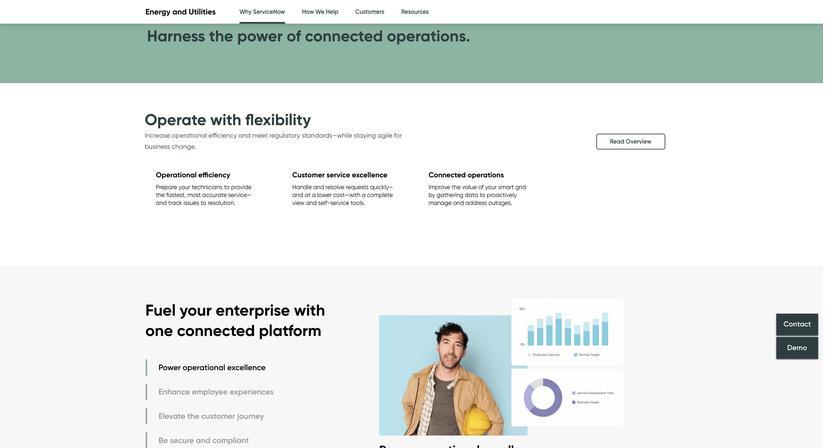 Task type: vqa. For each thing, say whether or not it's contained in the screenshot.
the operational in Operate with flexibility Increase operational efficiency and meet regulatory standards—while staying agile for business change.
yes



Task type: describe. For each thing, give the bounding box(es) containing it.
regulatory
[[269, 131, 300, 139]]

0 vertical spatial service
[[327, 171, 350, 179]]

for
[[394, 131, 402, 139]]

the inside prepare your technicians to provide the fastest, most accurate service— and track issues to resolution.
[[156, 192, 165, 199]]

servicenow
[[253, 8, 285, 15]]

service inside handle and resolve requests quickly— and at a lower cost—with a complete view and self-service tools.
[[330, 200, 349, 206]]

accurate
[[202, 192, 227, 199]]

be secure and compliant
[[159, 436, 249, 445]]

resolve
[[326, 184, 344, 191]]

power
[[237, 26, 283, 46]]

agile
[[377, 131, 392, 139]]

your for prepare your technicians to provide the fastest, most accurate service— and track issues to resolution.
[[179, 184, 190, 191]]

contact link
[[777, 314, 818, 335]]

1 vertical spatial efficiency
[[198, 171, 230, 179]]

complete
[[367, 192, 393, 199]]

why servicenow
[[239, 8, 285, 15]]

energy
[[145, 7, 170, 17]]

operational inside "power operational excellence" link
[[183, 363, 225, 372]]

enhance
[[159, 387, 190, 397]]

cost—with
[[333, 192, 360, 199]]

by
[[429, 192, 435, 199]]

manage
[[429, 200, 452, 206]]

power
[[159, 363, 181, 372]]

customers
[[355, 8, 384, 15]]

requests
[[346, 184, 369, 191]]

0 vertical spatial connected
[[305, 26, 383, 46]]

change.
[[172, 143, 196, 150]]

excellence for customer service excellence
[[352, 171, 388, 179]]

service—
[[228, 192, 252, 199]]

staying
[[354, 131, 376, 139]]

customer
[[201, 411, 235, 421]]

address
[[466, 200, 487, 206]]

platform
[[259, 321, 321, 341]]

prepare
[[156, 184, 177, 191]]

operate
[[145, 110, 206, 129]]

fuel
[[145, 300, 176, 320]]

operational
[[156, 171, 197, 179]]

demo
[[787, 343, 807, 352]]

customers link
[[355, 0, 384, 24]]

standards—while
[[302, 131, 352, 139]]

most
[[187, 192, 201, 199]]

handle and resolve requests quickly— and at a lower cost—with a complete view and self-service tools.
[[292, 184, 393, 206]]

improve the value of your smart grid by gathering data to proactively manage and address outages.
[[429, 184, 526, 206]]

of for connected
[[287, 26, 301, 46]]

flexibility
[[245, 110, 311, 129]]

be
[[159, 436, 168, 445]]

and right energy
[[172, 7, 187, 17]]

0 horizontal spatial to
[[201, 200, 206, 206]]

and inside operate with flexibility increase operational efficiency and meet regulatory standards—while staying agile for business change.
[[239, 131, 251, 139]]

how we help link
[[302, 0, 338, 24]]

track
[[168, 200, 182, 206]]

the for harness
[[209, 26, 233, 46]]

outages.
[[489, 200, 512, 206]]

smart
[[498, 184, 514, 191]]

energy and utilities
[[145, 7, 216, 17]]

of for your
[[478, 184, 484, 191]]

lower
[[317, 192, 332, 199]]

how we help
[[302, 8, 338, 15]]

the for improve
[[452, 184, 461, 191]]

gathering
[[437, 192, 463, 199]]

connected
[[429, 171, 466, 179]]

elevate
[[159, 411, 185, 421]]

help
[[326, 8, 338, 15]]

compliant
[[212, 436, 249, 445]]

customer service excellence
[[292, 171, 388, 179]]

view
[[292, 200, 304, 206]]

grid
[[515, 184, 526, 191]]

prepare your technicians to provide the fastest, most accurate service— and track issues to resolution.
[[156, 184, 252, 206]]

proactively
[[487, 192, 517, 199]]

improve
[[429, 184, 450, 191]]

read
[[610, 138, 624, 145]]

efficiency inside operate with flexibility increase operational efficiency and meet regulatory standards—while staying agile for business change.
[[209, 131, 237, 139]]

we
[[315, 8, 324, 15]]

excellence for power operational excellence
[[227, 363, 266, 372]]



Task type: locate. For each thing, give the bounding box(es) containing it.
and right secure
[[196, 436, 210, 445]]

and up 'view'
[[292, 192, 303, 199]]

power operational excellence
[[159, 363, 266, 372]]

0 vertical spatial with
[[210, 110, 241, 129]]

your inside improve the value of your smart grid by gathering data to proactively manage and address outages.
[[485, 184, 497, 191]]

resources
[[401, 8, 429, 15]]

and left track
[[156, 200, 167, 206]]

0 vertical spatial excellence
[[352, 171, 388, 179]]

increase
[[145, 131, 170, 139]]

1 horizontal spatial a
[[362, 192, 366, 199]]

read overview
[[610, 138, 651, 145]]

power operational excellence link
[[145, 359, 275, 376]]

handle
[[292, 184, 312, 191]]

at
[[305, 192, 311, 199]]

utility worker next to a service target and business target graph. image
[[379, 292, 623, 442]]

excellence
[[352, 171, 388, 179], [227, 363, 266, 372]]

your for fuel your enterprise with one connected platform
[[180, 300, 212, 320]]

0 vertical spatial to
[[224, 184, 230, 191]]

1 a from the left
[[312, 192, 316, 199]]

efficiency
[[209, 131, 237, 139], [198, 171, 230, 179]]

of
[[287, 26, 301, 46], [478, 184, 484, 191]]

business
[[145, 143, 170, 150]]

and inside prepare your technicians to provide the fastest, most accurate service— and track issues to resolution.
[[156, 200, 167, 206]]

be secure and compliant link
[[145, 432, 275, 448]]

1 vertical spatial operational
[[183, 363, 225, 372]]

to
[[224, 184, 230, 191], [480, 192, 485, 199], [201, 200, 206, 206]]

1 vertical spatial connected
[[177, 321, 255, 341]]

1 vertical spatial to
[[480, 192, 485, 199]]

1 horizontal spatial to
[[224, 184, 230, 191]]

tools.
[[351, 200, 365, 206]]

operational inside operate with flexibility increase operational efficiency and meet regulatory standards—while staying agile for business change.
[[172, 131, 207, 139]]

1 horizontal spatial connected
[[305, 26, 383, 46]]

fuel your enterprise with one connected platform
[[145, 300, 325, 341]]

connected operations
[[429, 171, 504, 179]]

the down utilities
[[209, 26, 233, 46]]

2 vertical spatial to
[[201, 200, 206, 206]]

your
[[179, 184, 190, 191], [485, 184, 497, 191], [180, 300, 212, 320]]

resolution.
[[208, 200, 235, 206]]

fastest,
[[166, 192, 186, 199]]

and left meet
[[239, 131, 251, 139]]

enhance employee experiences
[[159, 387, 274, 397]]

and up lower
[[313, 184, 324, 191]]

connected
[[305, 26, 383, 46], [177, 321, 255, 341]]

excellence up the quickly—
[[352, 171, 388, 179]]

1 vertical spatial with
[[294, 300, 325, 320]]

2 horizontal spatial to
[[480, 192, 485, 199]]

the down prepare
[[156, 192, 165, 199]]

1 horizontal spatial of
[[478, 184, 484, 191]]

one
[[145, 321, 173, 341]]

operations.
[[387, 26, 470, 46]]

overview
[[626, 138, 651, 145]]

customer
[[292, 171, 325, 179]]

1 vertical spatial of
[[478, 184, 484, 191]]

why servicenow link
[[239, 0, 285, 26]]

excellence up experiences
[[227, 363, 266, 372]]

and
[[172, 7, 187, 17], [239, 131, 251, 139], [313, 184, 324, 191], [292, 192, 303, 199], [156, 200, 167, 206], [306, 200, 317, 206], [453, 200, 464, 206], [196, 436, 210, 445]]

contact
[[784, 320, 811, 329]]

to up address
[[480, 192, 485, 199]]

1 vertical spatial service
[[330, 200, 349, 206]]

1 vertical spatial excellence
[[227, 363, 266, 372]]

to inside improve the value of your smart grid by gathering data to proactively manage and address outages.
[[480, 192, 485, 199]]

journey
[[237, 411, 264, 421]]

the inside improve the value of your smart grid by gathering data to proactively manage and address outages.
[[452, 184, 461, 191]]

employee
[[192, 387, 228, 397]]

0 vertical spatial efficiency
[[209, 131, 237, 139]]

utilities
[[189, 7, 216, 17]]

0 horizontal spatial a
[[312, 192, 316, 199]]

secure
[[170, 436, 194, 445]]

data
[[465, 192, 478, 199]]

why
[[239, 8, 252, 15]]

to right issues
[[201, 200, 206, 206]]

harness
[[147, 26, 205, 46]]

and down gathering
[[453, 200, 464, 206]]

how
[[302, 8, 314, 15]]

provide
[[231, 184, 252, 191]]

technicians
[[192, 184, 223, 191]]

0 horizontal spatial excellence
[[227, 363, 266, 372]]

demo link
[[777, 337, 818, 359]]

service down cost—with
[[330, 200, 349, 206]]

operational
[[172, 131, 207, 139], [183, 363, 225, 372]]

quickly—
[[370, 184, 393, 191]]

1 horizontal spatial with
[[294, 300, 325, 320]]

value
[[462, 184, 477, 191]]

harness the power of connected operations.
[[147, 26, 470, 46]]

2 a from the left
[[362, 192, 366, 199]]

and inside improve the value of your smart grid by gathering data to proactively manage and address outages.
[[453, 200, 464, 206]]

service up resolve
[[327, 171, 350, 179]]

of inside improve the value of your smart grid by gathering data to proactively manage and address outages.
[[478, 184, 484, 191]]

the up gathering
[[452, 184, 461, 191]]

the right elevate
[[187, 411, 199, 421]]

a up tools.
[[362, 192, 366, 199]]

0 vertical spatial of
[[287, 26, 301, 46]]

your inside fuel your enterprise with one connected platform
[[180, 300, 212, 320]]

operational up change.
[[172, 131, 207, 139]]

read overview link
[[596, 134, 665, 150]]

operate with flexibility increase operational efficiency and meet regulatory standards—while staying agile for business change.
[[145, 110, 402, 150]]

resources link
[[401, 0, 429, 24]]

enterprise
[[216, 300, 290, 320]]

0 vertical spatial operational
[[172, 131, 207, 139]]

operational up employee
[[183, 363, 225, 372]]

meet
[[252, 131, 268, 139]]

0 horizontal spatial of
[[287, 26, 301, 46]]

and down at
[[306, 200, 317, 206]]

a right at
[[312, 192, 316, 199]]

operations
[[468, 171, 504, 179]]

your inside prepare your technicians to provide the fastest, most accurate service— and track issues to resolution.
[[179, 184, 190, 191]]

enhance employee experiences link
[[145, 384, 275, 400]]

with inside operate with flexibility increase operational efficiency and meet regulatory standards—while staying agile for business change.
[[210, 110, 241, 129]]

1 horizontal spatial excellence
[[352, 171, 388, 179]]

connected inside fuel your enterprise with one connected platform
[[177, 321, 255, 341]]

0 horizontal spatial connected
[[177, 321, 255, 341]]

service
[[327, 171, 350, 179], [330, 200, 349, 206]]

the
[[209, 26, 233, 46], [452, 184, 461, 191], [156, 192, 165, 199], [187, 411, 199, 421]]

operational efficiency
[[156, 171, 230, 179]]

self-
[[318, 200, 330, 206]]

elevate the customer journey
[[159, 411, 264, 421]]

with inside fuel your enterprise with one connected platform
[[294, 300, 325, 320]]

to left provide
[[224, 184, 230, 191]]

elevate the customer journey link
[[145, 408, 275, 424]]

with
[[210, 110, 241, 129], [294, 300, 325, 320]]

the for elevate
[[187, 411, 199, 421]]

0 horizontal spatial with
[[210, 110, 241, 129]]



